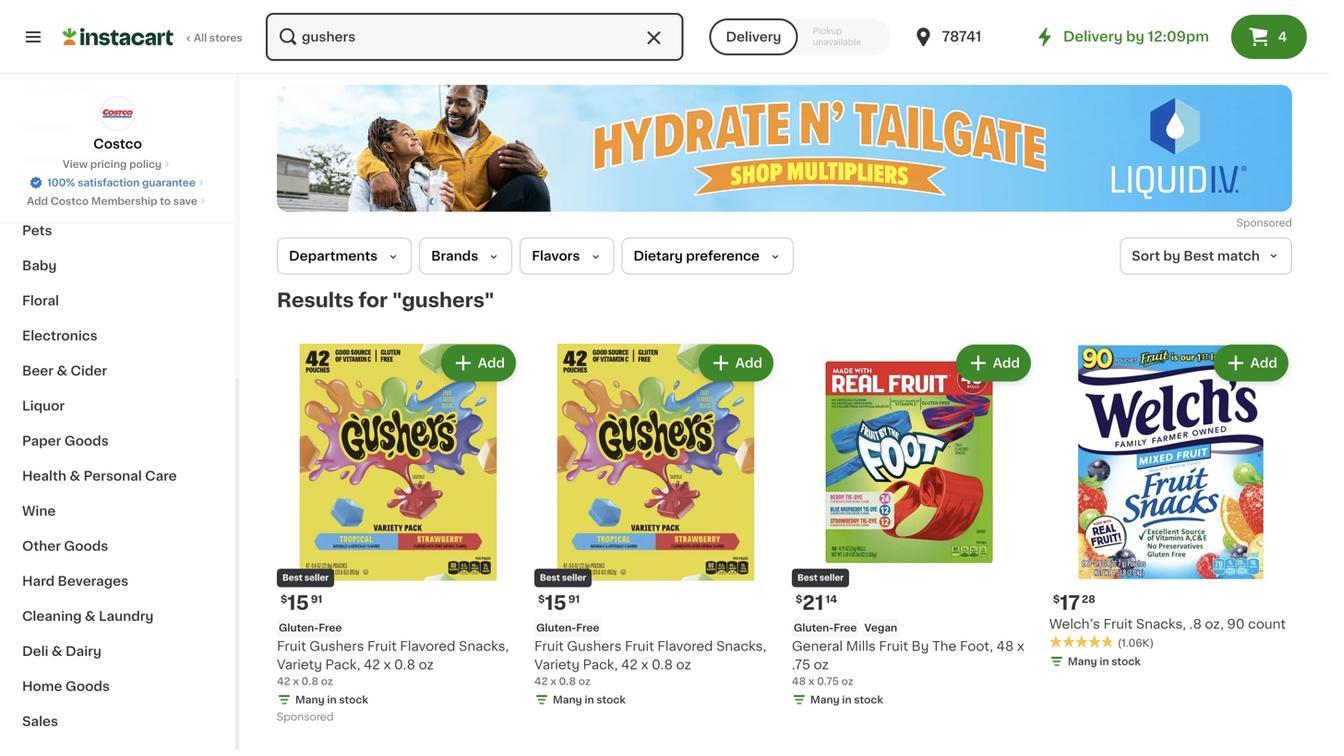Task type: vqa. For each thing, say whether or not it's contained in the screenshot.
/lb
no



Task type: describe. For each thing, give the bounding box(es) containing it.
$ 21 14
[[796, 594, 838, 613]]

1 vertical spatial 48
[[792, 677, 806, 687]]

2 horizontal spatial snacks,
[[1137, 618, 1187, 631]]

electronics
[[22, 330, 98, 343]]

2 gluten- from the left
[[537, 623, 577, 634]]

oz,
[[1206, 618, 1225, 631]]

save
[[173, 196, 198, 206]]

4 button
[[1232, 15, 1308, 59]]

14
[[826, 595, 838, 605]]

cleaning & laundry
[[22, 610, 154, 623]]

3 free from the left
[[834, 623, 857, 634]]

household link
[[11, 73, 224, 108]]

bakery link
[[11, 108, 224, 143]]

1 gluten- from the left
[[279, 623, 319, 634]]

1 flavored from the left
[[400, 640, 456, 653]]

home goods
[[22, 681, 110, 694]]

(1.06k)
[[1118, 639, 1155, 649]]

pets
[[22, 224, 52, 237]]

deli & dairy link
[[11, 634, 224, 670]]

by for delivery
[[1127, 30, 1145, 43]]

$ 17 28
[[1054, 594, 1096, 613]]

meat & seafood
[[22, 154, 129, 167]]

2 product group from the left
[[535, 341, 778, 712]]

cleaning
[[22, 610, 82, 623]]

goods for other goods
[[64, 540, 108, 553]]

hard
[[22, 575, 55, 588]]

hard beverages
[[22, 575, 128, 588]]

0.75
[[817, 677, 839, 687]]

candy
[[88, 189, 132, 202]]

welch's
[[1050, 618, 1101, 631]]

spo
[[1237, 218, 1257, 228]]

1 $ 15 91 from the left
[[281, 594, 323, 613]]

home goods link
[[11, 670, 224, 705]]

count
[[1249, 618, 1287, 631]]

for
[[359, 291, 388, 310]]

other
[[22, 540, 61, 553]]

departments button
[[277, 238, 412, 275]]

preference
[[686, 250, 760, 263]]

best seller for "add" "button" corresponding to fruit gushers fruit flavored snacks, variety pack, 42 x 0.8 oz
[[540, 574, 587, 583]]

0 horizontal spatial costco
[[51, 196, 89, 206]]

& for meat
[[60, 154, 70, 167]]

1 horizontal spatial costco
[[93, 138, 142, 151]]

3 gluten- from the left
[[794, 623, 834, 634]]

wine link
[[11, 494, 224, 529]]

2 91 from the left
[[569, 595, 580, 605]]

2 gluten-free from the left
[[537, 623, 600, 634]]

2 15 from the left
[[545, 594, 567, 613]]

paper goods link
[[11, 424, 224, 459]]

view pricing policy
[[63, 159, 162, 169]]

$ inside $ 17 28
[[1054, 595, 1061, 605]]

nsored
[[1257, 218, 1293, 228]]

hard beverages link
[[11, 564, 224, 599]]

1 free from the left
[[319, 623, 342, 634]]

2 gushers from the left
[[567, 640, 622, 653]]

health & personal care
[[22, 470, 177, 483]]

stores
[[210, 33, 243, 43]]

beer & cider
[[22, 365, 107, 378]]

.8
[[1190, 618, 1202, 631]]

21
[[803, 594, 824, 613]]

12:09pm
[[1149, 30, 1210, 43]]

wine
[[22, 505, 56, 518]]

delivery button
[[710, 18, 798, 55]]

2 flavored from the left
[[658, 640, 713, 653]]

care
[[145, 470, 177, 483]]

beer
[[22, 365, 54, 378]]

dietary preference
[[634, 250, 760, 263]]

flavors button
[[520, 238, 615, 275]]

mills
[[847, 640, 876, 653]]

snacks & candy link
[[11, 178, 224, 213]]

0 horizontal spatial snacks,
[[459, 640, 509, 653]]

baby
[[22, 260, 57, 272]]

product group containing 17
[[1050, 341, 1293, 673]]

membership
[[91, 196, 157, 206]]

cleaning & laundry link
[[11, 599, 224, 634]]

& for snacks
[[74, 189, 84, 202]]

pets link
[[11, 213, 224, 248]]

the
[[933, 640, 957, 653]]

liquor
[[22, 400, 65, 413]]

delivery by 12:09pm
[[1064, 30, 1210, 43]]

vegan
[[865, 623, 898, 634]]

1 seller from the left
[[305, 574, 329, 583]]

2 free from the left
[[577, 623, 600, 634]]

100% satisfaction guarantee button
[[29, 172, 207, 190]]

other goods
[[22, 540, 108, 553]]

satisfaction
[[78, 178, 140, 188]]

1 15 from the left
[[288, 594, 309, 613]]

sales link
[[11, 705, 224, 740]]

2 fruit gushers fruit flavored snacks, variety pack, 42 x 0.8 oz 42 x 0.8 oz from the left
[[535, 640, 767, 687]]

sales
[[22, 716, 58, 729]]

1 gushers from the left
[[310, 640, 364, 653]]

departments
[[289, 250, 378, 263]]

sort by best match
[[1133, 250, 1261, 263]]

other goods link
[[11, 529, 224, 564]]

baby link
[[11, 248, 224, 284]]

pricing
[[90, 159, 127, 169]]

1 fruit gushers fruit flavored snacks, variety pack, 42 x 0.8 oz 42 x 0.8 oz from the left
[[277, 640, 509, 687]]

in for "add" "button" for general mills fruit by the foot, 48 x .75 oz
[[843, 695, 852, 706]]

laundry
[[99, 610, 154, 623]]

add for general mills fruit by the foot, 48 x .75 oz
[[994, 357, 1021, 370]]

bakery
[[22, 119, 69, 132]]

add for fruit gushers fruit flavored snacks, variety pack, 42 x 0.8 oz
[[736, 357, 763, 370]]

goods for home goods
[[65, 681, 110, 694]]

& for cleaning
[[85, 610, 96, 623]]

1 gluten-free from the left
[[279, 623, 342, 634]]

& for beer
[[57, 365, 67, 378]]

results
[[277, 291, 354, 310]]

beer & cider link
[[11, 354, 224, 389]]

gluten-free vegan
[[794, 623, 898, 634]]

match
[[1218, 250, 1261, 263]]

guarantee
[[142, 178, 196, 188]]

paper goods
[[22, 435, 109, 448]]

100% satisfaction guarantee
[[47, 178, 196, 188]]

instacart logo image
[[63, 26, 174, 48]]

in for welch's fruit snacks, .8 oz, 90 count "add" "button"
[[1100, 657, 1110, 667]]

floral
[[22, 295, 59, 308]]

delivery by 12:09pm link
[[1034, 26, 1210, 48]]

3 seller from the left
[[820, 574, 844, 583]]



Task type: locate. For each thing, give the bounding box(es) containing it.
2 horizontal spatial gluten-
[[794, 623, 834, 634]]

best seller for "add" "button" for general mills fruit by the foot, 48 x .75 oz
[[798, 574, 844, 583]]

$ 15 91
[[281, 594, 323, 613], [538, 594, 580, 613]]

health & personal care link
[[11, 459, 224, 494]]

delivery for delivery
[[726, 30, 782, 43]]

many
[[1069, 657, 1098, 667], [296, 695, 325, 706], [553, 695, 582, 706], [811, 695, 840, 706]]

& up 100%
[[60, 154, 70, 167]]

by right sort
[[1164, 250, 1181, 263]]

goods up health & personal care
[[64, 435, 109, 448]]

snacks
[[22, 189, 70, 202]]

17
[[1061, 594, 1081, 613]]

42
[[364, 659, 380, 672], [621, 659, 638, 672], [277, 677, 291, 687], [535, 677, 548, 687]]

snacks & candy
[[22, 189, 132, 202]]

best inside field
[[1184, 250, 1215, 263]]

1 product group from the left
[[277, 341, 520, 728]]

& for deli
[[52, 646, 62, 658]]

1 horizontal spatial gluten-free
[[537, 623, 600, 634]]

electronics link
[[11, 319, 224, 354]]

Best match Sort by field
[[1121, 238, 1293, 275]]

liquor link
[[11, 389, 224, 424]]

4
[[1279, 30, 1288, 43]]

0 horizontal spatial pack,
[[326, 659, 361, 672]]

by inside delivery by 12:09pm link
[[1127, 30, 1145, 43]]

2 vertical spatial goods
[[65, 681, 110, 694]]

2 $ from the left
[[538, 595, 545, 605]]

all
[[194, 33, 207, 43]]

1 horizontal spatial pack,
[[583, 659, 618, 672]]

2 pack, from the left
[[583, 659, 618, 672]]

household
[[22, 84, 95, 97]]

1 horizontal spatial snacks,
[[717, 640, 767, 653]]

3 $ from the left
[[796, 595, 803, 605]]

★★★★★
[[1050, 636, 1115, 649], [1050, 636, 1115, 649]]

1 horizontal spatial 48
[[997, 640, 1014, 653]]

1 horizontal spatial gluten-
[[537, 623, 577, 634]]

1 vertical spatial costco
[[51, 196, 89, 206]]

& inside meat & seafood link
[[60, 154, 70, 167]]

seller
[[305, 574, 329, 583], [562, 574, 587, 583], [820, 574, 844, 583]]

0 horizontal spatial best seller
[[283, 574, 329, 583]]

0 horizontal spatial variety
[[277, 659, 322, 672]]

& inside beer & cider link
[[57, 365, 67, 378]]

by left 12:09pm on the right top
[[1127, 30, 1145, 43]]

costco logo image
[[100, 96, 135, 131]]

Search field
[[266, 13, 684, 61]]

add costco membership to save
[[27, 196, 198, 206]]

2 seller from the left
[[562, 574, 587, 583]]

flavors
[[532, 250, 580, 263]]

fruit gushers fruit flavored snacks, variety pack, 42 x 0.8 oz 42 x 0.8 oz
[[277, 640, 509, 687], [535, 640, 767, 687]]

& down 100%
[[74, 189, 84, 202]]

goods for paper goods
[[64, 435, 109, 448]]

delivery inside button
[[726, 30, 782, 43]]

dietary
[[634, 250, 683, 263]]

1 horizontal spatial best seller
[[540, 574, 587, 583]]

many in stock
[[1069, 657, 1141, 667], [296, 695, 368, 706], [553, 695, 626, 706], [811, 695, 884, 706]]

4 add button from the left
[[1216, 347, 1287, 380]]

gluten-
[[279, 623, 319, 634], [537, 623, 577, 634], [794, 623, 834, 634]]

by for sort
[[1164, 250, 1181, 263]]

goods up "beverages"
[[64, 540, 108, 553]]

0 horizontal spatial free
[[319, 623, 342, 634]]

• sponsored: liquid i.v. hydrate n' tailgate. shop multipliers image
[[277, 85, 1293, 212]]

0 vertical spatial by
[[1127, 30, 1145, 43]]

48 down the ".75"
[[792, 677, 806, 687]]

4 $ from the left
[[1054, 595, 1061, 605]]

1 $ from the left
[[281, 595, 288, 605]]

welch's fruit snacks, .8 oz, 90 count
[[1050, 618, 1287, 631]]

1 horizontal spatial $ 15 91
[[538, 594, 580, 613]]

1 horizontal spatial fruit gushers fruit flavored snacks, variety pack, 42 x 0.8 oz 42 x 0.8 oz
[[535, 640, 767, 687]]

1 horizontal spatial gushers
[[567, 640, 622, 653]]

goods down dairy
[[65, 681, 110, 694]]

0 vertical spatial costco
[[93, 138, 142, 151]]

0 horizontal spatial seller
[[305, 574, 329, 583]]

28
[[1083, 595, 1096, 605]]

view pricing policy link
[[63, 157, 173, 172]]

& right beer
[[57, 365, 67, 378]]

$ inside $ 21 14
[[796, 595, 803, 605]]

costco
[[93, 138, 142, 151], [51, 196, 89, 206]]

1 horizontal spatial delivery
[[1064, 30, 1123, 43]]

1 vertical spatial by
[[1164, 250, 1181, 263]]

service type group
[[710, 18, 891, 55]]

0 vertical spatial 48
[[997, 640, 1014, 653]]

1 pack, from the left
[[326, 659, 361, 672]]

stock
[[1112, 657, 1141, 667], [339, 695, 368, 706], [597, 695, 626, 706], [855, 695, 884, 706]]

policy
[[129, 159, 162, 169]]

1 horizontal spatial 91
[[569, 595, 580, 605]]

snacks,
[[1137, 618, 1187, 631], [459, 640, 509, 653], [717, 640, 767, 653]]

"gushers"
[[392, 291, 495, 310]]

3 best seller from the left
[[798, 574, 844, 583]]

15
[[288, 594, 309, 613], [545, 594, 567, 613]]

costco up view pricing policy link
[[93, 138, 142, 151]]

2 best seller from the left
[[540, 574, 587, 583]]

1 best seller from the left
[[283, 574, 329, 583]]

& for health
[[70, 470, 80, 483]]

1 variety from the left
[[277, 659, 322, 672]]

48 right the foot, at bottom
[[997, 640, 1014, 653]]

100%
[[47, 178, 75, 188]]

2 add button from the left
[[701, 347, 772, 380]]

goods inside other goods link
[[64, 540, 108, 553]]

0 horizontal spatial 48
[[792, 677, 806, 687]]

all stores
[[194, 33, 243, 43]]

home
[[22, 681, 62, 694]]

meat
[[22, 154, 56, 167]]

general mills fruit by the foot, 48 x .75 oz 48 x 0.75 oz
[[792, 640, 1025, 687]]

None search field
[[264, 11, 686, 63]]

0 vertical spatial goods
[[64, 435, 109, 448]]

1 91 from the left
[[311, 595, 323, 605]]

1 horizontal spatial flavored
[[658, 640, 713, 653]]

& down "beverages"
[[85, 610, 96, 623]]

meat & seafood link
[[11, 143, 224, 178]]

brands button
[[419, 238, 513, 275]]

1 horizontal spatial by
[[1164, 250, 1181, 263]]

48
[[997, 640, 1014, 653], [792, 677, 806, 687]]

product group containing 21
[[792, 341, 1035, 712]]

gluten-free
[[279, 623, 342, 634], [537, 623, 600, 634]]

1 horizontal spatial seller
[[562, 574, 587, 583]]

by
[[912, 640, 930, 653]]

1 add button from the left
[[443, 347, 514, 380]]

add button for welch's fruit snacks, .8 oz, 90 count
[[1216, 347, 1287, 380]]

costco down 100%
[[51, 196, 89, 206]]

1 horizontal spatial variety
[[535, 659, 580, 672]]

deli
[[22, 646, 48, 658]]

0 horizontal spatial fruit gushers fruit flavored snacks, variety pack, 42 x 0.8 oz 42 x 0.8 oz
[[277, 640, 509, 687]]

foot,
[[960, 640, 994, 653]]

0 horizontal spatial 15
[[288, 594, 309, 613]]

& inside deli & dairy link
[[52, 646, 62, 658]]

& inside snacks & candy link
[[74, 189, 84, 202]]

goods inside the paper goods link
[[64, 435, 109, 448]]

0 horizontal spatial gluten-free
[[279, 623, 342, 634]]

product group
[[277, 341, 520, 728], [535, 341, 778, 712], [792, 341, 1035, 712], [1050, 341, 1293, 673]]

sponsored badge image
[[277, 713, 333, 724]]

& right health
[[70, 470, 80, 483]]

1 vertical spatial goods
[[64, 540, 108, 553]]

add costco membership to save link
[[27, 194, 209, 209]]

personal
[[84, 470, 142, 483]]

brands
[[431, 250, 479, 263]]

in for "add" "button" corresponding to fruit gushers fruit flavored snacks, variety pack, 42 x 0.8 oz
[[585, 695, 594, 706]]

deli & dairy
[[22, 646, 101, 658]]

goods inside home goods link
[[65, 681, 110, 694]]

by
[[1127, 30, 1145, 43], [1164, 250, 1181, 263]]

& inside health & personal care link
[[70, 470, 80, 483]]

best seller
[[283, 574, 329, 583], [540, 574, 587, 583], [798, 574, 844, 583]]

& inside 'cleaning & laundry' link
[[85, 610, 96, 623]]

0 horizontal spatial gushers
[[310, 640, 364, 653]]

3 add button from the left
[[958, 347, 1030, 380]]

add for welch's fruit snacks, .8 oz, 90 count
[[1251, 357, 1278, 370]]

add button
[[443, 347, 514, 380], [701, 347, 772, 380], [958, 347, 1030, 380], [1216, 347, 1287, 380]]

2 horizontal spatial seller
[[820, 574, 844, 583]]

0 horizontal spatial $ 15 91
[[281, 594, 323, 613]]

2 variety from the left
[[535, 659, 580, 672]]

view
[[63, 159, 88, 169]]

2 horizontal spatial free
[[834, 623, 857, 634]]

& right deli
[[52, 646, 62, 658]]

by inside best match sort by field
[[1164, 250, 1181, 263]]

2 horizontal spatial best seller
[[798, 574, 844, 583]]

1 horizontal spatial free
[[577, 623, 600, 634]]

add button for general mills fruit by the foot, 48 x .75 oz
[[958, 347, 1030, 380]]

0 horizontal spatial 91
[[311, 595, 323, 605]]

4 product group from the left
[[1050, 341, 1293, 673]]

add button for fruit gushers fruit flavored snacks, variety pack, 42 x 0.8 oz
[[701, 347, 772, 380]]

91
[[311, 595, 323, 605], [569, 595, 580, 605]]

0 horizontal spatial gluten-
[[279, 623, 319, 634]]

2 $ 15 91 from the left
[[538, 594, 580, 613]]

dairy
[[66, 646, 101, 658]]

78741
[[943, 30, 982, 43]]

0 horizontal spatial by
[[1127, 30, 1145, 43]]

0 horizontal spatial delivery
[[726, 30, 782, 43]]

1 horizontal spatial 15
[[545, 594, 567, 613]]

health
[[22, 470, 66, 483]]

0 horizontal spatial flavored
[[400, 640, 456, 653]]

3 product group from the left
[[792, 341, 1035, 712]]

to
[[160, 196, 171, 206]]

78741 button
[[913, 11, 1024, 63]]

.75
[[792, 659, 811, 672]]

add
[[27, 196, 48, 206], [478, 357, 505, 370], [736, 357, 763, 370], [994, 357, 1021, 370], [1251, 357, 1278, 370]]

fruit inside general mills fruit by the foot, 48 x .75 oz 48 x 0.75 oz
[[880, 640, 909, 653]]

90
[[1228, 618, 1246, 631]]

delivery for delivery by 12:09pm
[[1064, 30, 1123, 43]]

variety
[[277, 659, 322, 672], [535, 659, 580, 672]]

free
[[319, 623, 342, 634], [577, 623, 600, 634], [834, 623, 857, 634]]

x
[[1018, 640, 1025, 653], [384, 659, 391, 672], [641, 659, 649, 672], [293, 677, 299, 687], [551, 677, 557, 687], [809, 677, 815, 687]]

floral link
[[11, 284, 224, 319]]

goods
[[64, 435, 109, 448], [64, 540, 108, 553], [65, 681, 110, 694]]



